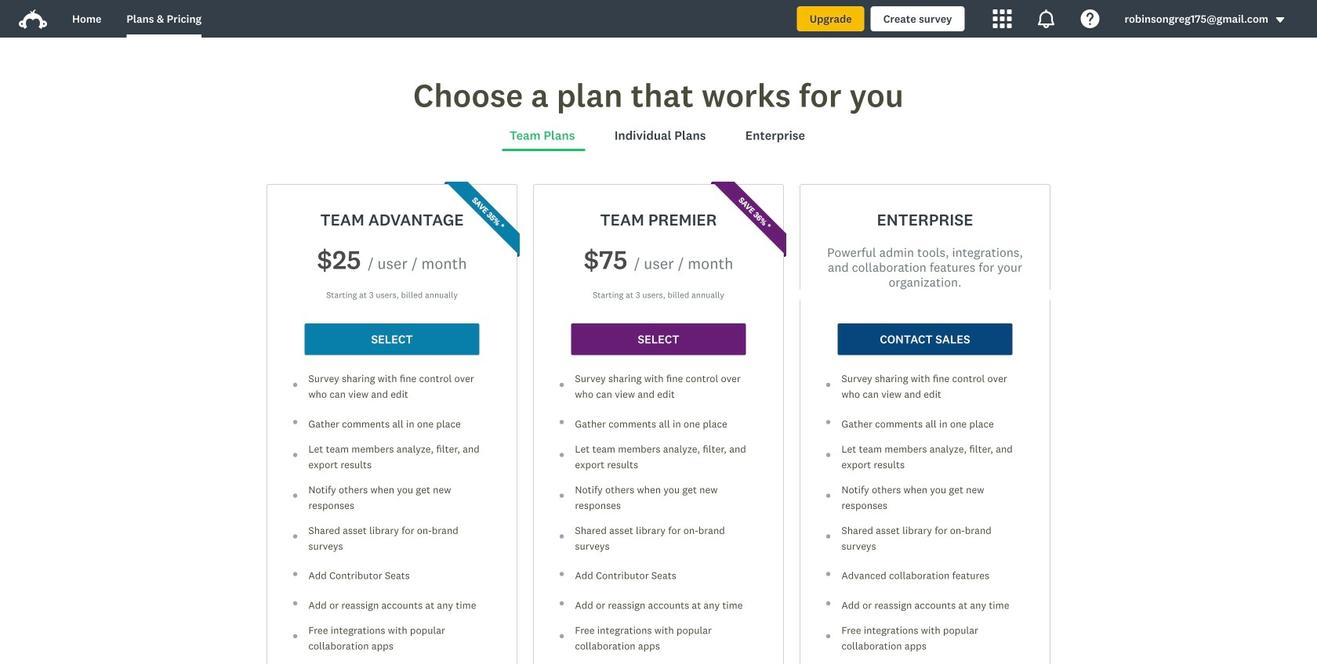 Task type: vqa. For each thing, say whether or not it's contained in the screenshot.
right No issues image
no



Task type: locate. For each thing, give the bounding box(es) containing it.
1 horizontal spatial products icon image
[[1037, 9, 1056, 28]]

dropdown arrow image
[[1275, 14, 1286, 25]]

0 horizontal spatial products icon image
[[993, 9, 1012, 28]]

surveymonkey logo image
[[19, 9, 47, 29]]

1 products icon image from the left
[[993, 9, 1012, 28]]

products icon image
[[993, 9, 1012, 28], [1037, 9, 1056, 28]]

help icon image
[[1081, 9, 1100, 28]]

2 products icon image from the left
[[1037, 9, 1056, 28]]



